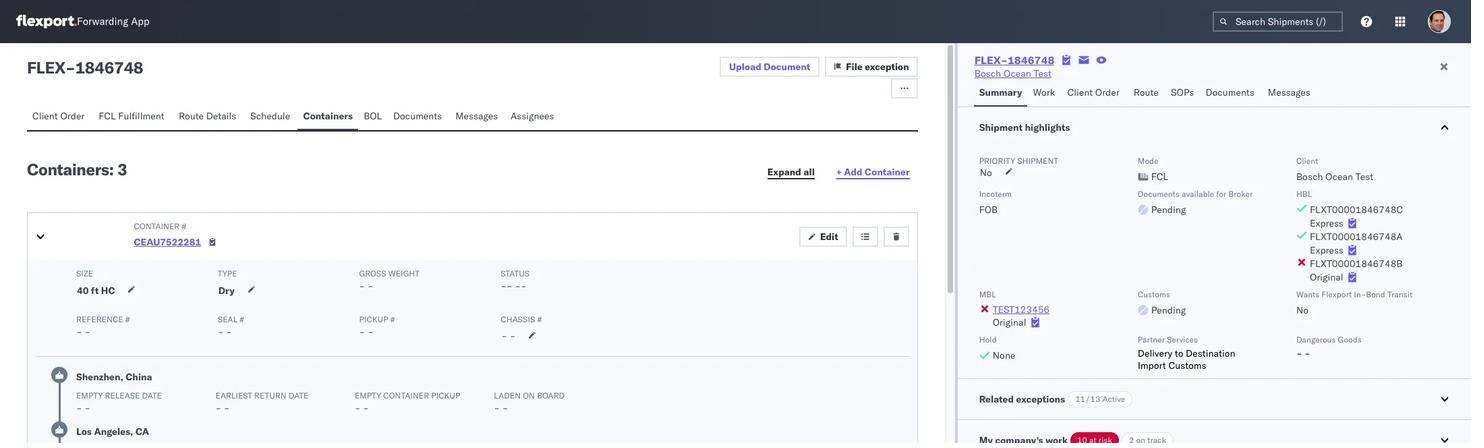 Task type: vqa. For each thing, say whether or not it's contained in the screenshot.


Task type: describe. For each thing, give the bounding box(es) containing it.
client order for the rightmost client order button
[[1067, 86, 1120, 98]]

bol
[[364, 110, 382, 122]]

client for left client order button
[[32, 110, 58, 122]]

0 horizontal spatial 1846748
[[75, 57, 143, 78]]

client order for left client order button
[[32, 110, 85, 122]]

flex
[[27, 57, 65, 78]]

0 horizontal spatial test
[[1034, 67, 1052, 80]]

shenzhen,
[[76, 371, 123, 383]]

services
[[1167, 335, 1198, 345]]

bosch inside client bosch ocean test incoterm fob
[[1296, 171, 1323, 183]]

delivery
[[1138, 347, 1172, 360]]

active
[[1103, 394, 1125, 404]]

release
[[105, 391, 140, 401]]

ca
[[136, 426, 149, 438]]

express for flxt00001846748c
[[1310, 217, 1344, 229]]

40 ft hc
[[77, 285, 115, 297]]

gross weight - -
[[359, 268, 420, 292]]

assignees button
[[505, 104, 562, 130]]

details
[[206, 110, 236, 122]]

40
[[77, 285, 89, 297]]

0 horizontal spatial container
[[134, 221, 180, 231]]

fcl for fcl
[[1151, 171, 1168, 183]]

route details
[[179, 110, 236, 122]]

11/13
[[1075, 394, 1100, 404]]

empty container pickup - -
[[355, 391, 460, 414]]

angeles,
[[94, 426, 133, 438]]

1 horizontal spatial 1846748
[[1008, 53, 1055, 67]]

on
[[523, 391, 535, 401]]

express for flxt00001846748a
[[1310, 244, 1344, 256]]

reference
[[76, 314, 123, 324]]

documents for documents button to the right
[[1206, 86, 1255, 98]]

los angeles, ca
[[76, 426, 149, 438]]

summary
[[979, 86, 1022, 98]]

ft
[[91, 285, 99, 297]]

upload document
[[729, 61, 810, 73]]

return
[[254, 391, 286, 401]]

edit button
[[799, 227, 847, 247]]

1 horizontal spatial messages button
[[1263, 80, 1318, 107]]

shipment
[[979, 121, 1023, 134]]

date for empty release date - -
[[142, 391, 162, 401]]

expand all
[[767, 166, 815, 178]]

weight
[[388, 268, 420, 279]]

11/13 active
[[1075, 394, 1125, 404]]

0 horizontal spatial messages
[[455, 110, 498, 122]]

documents for the leftmost documents button
[[393, 110, 442, 122]]

customs inside partner services delivery to destination import customs
[[1169, 360, 1206, 372]]

work
[[1033, 86, 1055, 98]]

incoterm
[[979, 189, 1012, 199]]

related
[[979, 393, 1014, 405]]

empty release date - -
[[76, 391, 162, 414]]

1 horizontal spatial client order button
[[1062, 80, 1128, 107]]

shipment highlights button
[[958, 107, 1471, 148]]

route for route details
[[179, 110, 204, 122]]

route details button
[[173, 104, 245, 130]]

forwarding
[[77, 15, 128, 28]]

laden on board - -
[[494, 391, 565, 414]]

# for reference # - -
[[125, 314, 130, 324]]

empty for empty container pickup - -
[[355, 391, 381, 401]]

0 horizontal spatial documents button
[[388, 104, 450, 130]]

pickup
[[431, 391, 460, 401]]

add
[[844, 166, 863, 178]]

shipment
[[1017, 156, 1058, 166]]

1 horizontal spatial original
[[1310, 271, 1344, 283]]

1 horizontal spatial messages
[[1268, 86, 1311, 98]]

containers:
[[27, 159, 114, 179]]

chassis
[[501, 314, 535, 324]]

reference # - -
[[76, 314, 130, 338]]

to
[[1175, 347, 1183, 360]]

flex-
[[975, 53, 1008, 67]]

import
[[1138, 360, 1166, 372]]

# for pickup # - -
[[390, 314, 395, 324]]

0 horizontal spatial messages button
[[450, 104, 505, 130]]

+
[[836, 166, 842, 178]]

bosch ocean test
[[975, 67, 1052, 80]]

flxt00001846748c
[[1310, 204, 1403, 216]]

partner services delivery to destination import customs
[[1138, 335, 1236, 372]]

goods
[[1338, 335, 1362, 345]]

flexport
[[1322, 289, 1352, 300]]

ceau7522281
[[134, 236, 201, 248]]

document
[[764, 61, 810, 73]]

0 vertical spatial customs
[[1138, 289, 1170, 300]]

expand
[[767, 166, 801, 178]]

app
[[131, 15, 150, 28]]

schedule button
[[245, 104, 298, 130]]

bol button
[[358, 104, 388, 130]]

containers: 3
[[27, 159, 127, 179]]

gross
[[359, 268, 386, 279]]

seal
[[218, 314, 238, 324]]

bond
[[1366, 289, 1385, 300]]

type
[[218, 268, 237, 279]]

dry
[[218, 285, 235, 297]]

fcl fulfillment
[[99, 110, 164, 122]]

hold
[[979, 335, 997, 345]]

flexport. image
[[16, 15, 77, 28]]

order for the rightmost client order button
[[1095, 86, 1120, 98]]

+ add container
[[836, 166, 910, 178]]

0 vertical spatial bosch
[[975, 67, 1001, 80]]

route for route
[[1134, 86, 1159, 98]]



Task type: locate. For each thing, give the bounding box(es) containing it.
1 vertical spatial container
[[134, 221, 180, 231]]

flex-1846748
[[975, 53, 1055, 67]]

1846748 up the bosch ocean test
[[1008, 53, 1055, 67]]

edit
[[820, 231, 838, 243]]

client
[[1067, 86, 1093, 98], [32, 110, 58, 122], [1296, 156, 1318, 166]]

0 vertical spatial pending
[[1151, 204, 1186, 216]]

documents up the shipment highlights button
[[1206, 86, 1255, 98]]

0 horizontal spatial client
[[32, 110, 58, 122]]

2 horizontal spatial documents
[[1206, 86, 1255, 98]]

all
[[804, 166, 815, 178]]

0 vertical spatial messages
[[1268, 86, 1311, 98]]

work button
[[1028, 80, 1062, 107]]

documents down the mode
[[1138, 189, 1180, 199]]

# inside the 'seal # - -'
[[240, 314, 244, 324]]

ceau7522281 button
[[134, 236, 201, 248]]

date for earliest return date - -
[[289, 391, 309, 401]]

fcl inside button
[[99, 110, 116, 122]]

2 pending from the top
[[1151, 304, 1186, 316]]

assignees
[[511, 110, 554, 122]]

# right chassis
[[537, 314, 542, 324]]

container
[[383, 391, 429, 401]]

bosch down flex- on the top of the page
[[975, 67, 1001, 80]]

partner
[[1138, 335, 1165, 345]]

0 vertical spatial client order
[[1067, 86, 1120, 98]]

1 horizontal spatial no
[[1296, 304, 1309, 316]]

1 horizontal spatial test
[[1356, 171, 1374, 183]]

2 horizontal spatial client
[[1296, 156, 1318, 166]]

container
[[865, 166, 910, 178], [134, 221, 180, 231]]

1 horizontal spatial documents
[[1138, 189, 1180, 199]]

fcl
[[99, 110, 116, 122], [1151, 171, 1168, 183]]

1 vertical spatial original
[[993, 316, 1026, 329]]

route left details
[[179, 110, 204, 122]]

1 vertical spatial route
[[179, 110, 204, 122]]

file exception
[[846, 61, 909, 73]]

pickup
[[359, 314, 388, 324]]

0 horizontal spatial bosch
[[975, 67, 1001, 80]]

date inside empty release date - -
[[142, 391, 162, 401]]

1 express from the top
[[1310, 217, 1344, 229]]

highlights
[[1025, 121, 1070, 134]]

fcl down the mode
[[1151, 171, 1168, 183]]

bosch up hbl
[[1296, 171, 1323, 183]]

0 vertical spatial express
[[1310, 217, 1344, 229]]

original down 'test123456'
[[993, 316, 1026, 329]]

customs down services
[[1169, 360, 1206, 372]]

1 horizontal spatial documents button
[[1200, 80, 1263, 107]]

original up the flexport
[[1310, 271, 1344, 283]]

status
[[501, 268, 530, 279]]

# inside 'reference # - -'
[[125, 314, 130, 324]]

customs
[[1138, 289, 1170, 300], [1169, 360, 1206, 372]]

pending up services
[[1151, 304, 1186, 316]]

customs up partner
[[1138, 289, 1170, 300]]

client order button right work
[[1062, 80, 1128, 107]]

1 horizontal spatial ocean
[[1326, 171, 1353, 183]]

0 horizontal spatial documents
[[393, 110, 442, 122]]

bosch ocean test link
[[975, 67, 1052, 80]]

earliest return date - -
[[215, 391, 309, 414]]

client inside client bosch ocean test incoterm fob
[[1296, 156, 1318, 166]]

ocean down flex-1846748
[[1004, 67, 1031, 80]]

flex-1846748 link
[[975, 53, 1055, 67]]

pending down documents available for broker
[[1151, 204, 1186, 216]]

1 horizontal spatial client
[[1067, 86, 1093, 98]]

1 vertical spatial ocean
[[1326, 171, 1353, 183]]

client order down flex
[[32, 110, 85, 122]]

hc
[[101, 285, 115, 297]]

exceptions
[[1016, 393, 1065, 405]]

1 horizontal spatial order
[[1095, 86, 1120, 98]]

client right work button
[[1067, 86, 1093, 98]]

1 vertical spatial order
[[60, 110, 85, 122]]

messages
[[1268, 86, 1311, 98], [455, 110, 498, 122]]

client order
[[1067, 86, 1120, 98], [32, 110, 85, 122]]

1846748
[[1008, 53, 1055, 67], [75, 57, 143, 78]]

empty inside empty container pickup - -
[[355, 391, 381, 401]]

express up flxt00001846748a
[[1310, 217, 1344, 229]]

client for the rightmost client order button
[[1067, 86, 1093, 98]]

client order right work button
[[1067, 86, 1120, 98]]

expand all button
[[759, 162, 823, 182]]

containers
[[303, 110, 353, 122]]

dangerous
[[1296, 335, 1336, 345]]

1 horizontal spatial container
[[865, 166, 910, 178]]

flxt00001846748a
[[1310, 231, 1403, 243]]

1 horizontal spatial empty
[[355, 391, 381, 401]]

pending for customs
[[1151, 304, 1186, 316]]

client bosch ocean test incoterm fob
[[979, 156, 1374, 216]]

# inside pickup # - -
[[390, 314, 395, 324]]

1 vertical spatial documents
[[393, 110, 442, 122]]

0 vertical spatial documents
[[1206, 86, 1255, 98]]

1 vertical spatial messages
[[455, 110, 498, 122]]

china
[[126, 371, 152, 383]]

0 horizontal spatial original
[[993, 316, 1026, 329]]

0 horizontal spatial route
[[179, 110, 204, 122]]

flxt00001846748b
[[1310, 258, 1403, 270]]

pickup # - -
[[359, 314, 395, 338]]

exception
[[865, 61, 909, 73]]

schedule
[[250, 110, 290, 122]]

container #
[[134, 221, 186, 231]]

1846748 down forwarding app
[[75, 57, 143, 78]]

# right reference
[[125, 314, 130, 324]]

2 express from the top
[[1310, 244, 1344, 256]]

1 vertical spatial bosch
[[1296, 171, 1323, 183]]

summary button
[[974, 80, 1028, 107]]

1 horizontal spatial fcl
[[1151, 171, 1168, 183]]

fcl for fcl fulfillment
[[99, 110, 116, 122]]

file
[[846, 61, 863, 73]]

-
[[65, 57, 75, 78], [359, 280, 365, 292], [368, 280, 373, 292], [501, 280, 507, 292], [507, 280, 512, 292], [515, 280, 521, 292], [521, 280, 527, 292], [76, 326, 82, 338], [85, 326, 90, 338], [218, 326, 224, 338], [226, 326, 232, 338], [359, 326, 365, 338], [368, 326, 373, 338], [501, 330, 507, 342], [510, 330, 516, 342], [1296, 347, 1302, 360], [1305, 347, 1311, 360], [76, 402, 82, 414], [85, 402, 90, 414], [215, 402, 221, 414], [224, 402, 230, 414], [355, 402, 361, 414], [363, 402, 369, 414], [494, 402, 500, 414], [502, 402, 508, 414]]

pending
[[1151, 204, 1186, 216], [1151, 304, 1186, 316]]

empty left container
[[355, 391, 381, 401]]

Search Shipments (/) text field
[[1213, 11, 1343, 32]]

2 vertical spatial client
[[1296, 156, 1318, 166]]

0 vertical spatial original
[[1310, 271, 1344, 283]]

1 pending from the top
[[1151, 204, 1186, 216]]

0 vertical spatial client
[[1067, 86, 1093, 98]]

0 vertical spatial order
[[1095, 86, 1120, 98]]

none
[[993, 349, 1016, 362]]

date right return
[[289, 391, 309, 401]]

fcl left "fulfillment"
[[99, 110, 116, 122]]

ocean inside client bosch ocean test incoterm fob
[[1326, 171, 1353, 183]]

- -
[[501, 330, 516, 342]]

express up flxt00001846748b at the bottom right of page
[[1310, 244, 1344, 256]]

container inside 'button'
[[865, 166, 910, 178]]

for
[[1216, 189, 1227, 199]]

fob
[[979, 204, 998, 216]]

ocean
[[1004, 67, 1031, 80], [1326, 171, 1353, 183]]

container right add
[[865, 166, 910, 178]]

2 date from the left
[[289, 391, 309, 401]]

1 vertical spatial test
[[1356, 171, 1374, 183]]

2 empty from the left
[[355, 391, 381, 401]]

no inside wants flexport in-bond transit no
[[1296, 304, 1309, 316]]

1 vertical spatial customs
[[1169, 360, 1206, 372]]

+ add container button
[[828, 162, 918, 182]]

1 date from the left
[[142, 391, 162, 401]]

1 horizontal spatial client order
[[1067, 86, 1120, 98]]

1 vertical spatial client order
[[32, 110, 85, 122]]

documents button right bol
[[388, 104, 450, 130]]

pending for documents available for broker
[[1151, 204, 1186, 216]]

flex - 1846748
[[27, 57, 143, 78]]

# for chassis #
[[537, 314, 542, 324]]

test inside client bosch ocean test incoterm fob
[[1356, 171, 1374, 183]]

chassis #
[[501, 314, 542, 324]]

destination
[[1186, 347, 1236, 360]]

1 horizontal spatial date
[[289, 391, 309, 401]]

1 vertical spatial no
[[1296, 304, 1309, 316]]

date down china
[[142, 391, 162, 401]]

board
[[537, 391, 565, 401]]

documents for documents available for broker
[[1138, 189, 1180, 199]]

documents available for broker
[[1138, 189, 1253, 199]]

1 vertical spatial fcl
[[1151, 171, 1168, 183]]

# for seal # - -
[[240, 314, 244, 324]]

test up flxt00001846748c
[[1356, 171, 1374, 183]]

test123456 button
[[993, 304, 1050, 316]]

0 vertical spatial test
[[1034, 67, 1052, 80]]

0 vertical spatial container
[[865, 166, 910, 178]]

no down wants
[[1296, 304, 1309, 316]]

related exceptions
[[979, 393, 1065, 405]]

1 horizontal spatial route
[[1134, 86, 1159, 98]]

wants flexport in-bond transit no
[[1296, 289, 1413, 316]]

order left route button
[[1095, 86, 1120, 98]]

no down priority
[[980, 167, 992, 179]]

0 vertical spatial route
[[1134, 86, 1159, 98]]

1 vertical spatial express
[[1310, 244, 1344, 256]]

2 vertical spatial documents
[[1138, 189, 1180, 199]]

0 horizontal spatial order
[[60, 110, 85, 122]]

route left sops
[[1134, 86, 1159, 98]]

upload
[[729, 61, 761, 73]]

1 vertical spatial pending
[[1151, 304, 1186, 316]]

container up ceau7522281 button
[[134, 221, 180, 231]]

ocean up flxt00001846748c
[[1326, 171, 1353, 183]]

in-
[[1354, 289, 1366, 300]]

0 horizontal spatial client order button
[[27, 104, 93, 130]]

# for container #
[[182, 221, 186, 231]]

test up work
[[1034, 67, 1052, 80]]

1 empty from the left
[[76, 391, 103, 401]]

# right seal
[[240, 314, 244, 324]]

fcl fulfillment button
[[93, 104, 173, 130]]

empty for empty release date - -
[[76, 391, 103, 401]]

date inside earliest return date - -
[[289, 391, 309, 401]]

0 vertical spatial ocean
[[1004, 67, 1031, 80]]

client down flex
[[32, 110, 58, 122]]

0 horizontal spatial no
[[980, 167, 992, 179]]

transit
[[1387, 289, 1413, 300]]

test123456
[[993, 304, 1050, 316]]

upload document button
[[720, 57, 820, 77]]

original
[[1310, 271, 1344, 283], [993, 316, 1026, 329]]

hbl
[[1296, 189, 1312, 199]]

0 horizontal spatial date
[[142, 391, 162, 401]]

0 horizontal spatial ocean
[[1004, 67, 1031, 80]]

documents button up the shipment highlights button
[[1200, 80, 1263, 107]]

documents right bol button
[[393, 110, 442, 122]]

# right pickup
[[390, 314, 395, 324]]

client order button down flex
[[27, 104, 93, 130]]

empty down the shenzhen,
[[76, 391, 103, 401]]

empty inside empty release date - -
[[76, 391, 103, 401]]

0 horizontal spatial client order
[[32, 110, 85, 122]]

0 horizontal spatial fcl
[[99, 110, 116, 122]]

1 horizontal spatial bosch
[[1296, 171, 1323, 183]]

seal # - -
[[218, 314, 244, 338]]

route button
[[1128, 80, 1166, 107]]

client up hbl
[[1296, 156, 1318, 166]]

bosch
[[975, 67, 1001, 80], [1296, 171, 1323, 183]]

order for left client order button
[[60, 110, 85, 122]]

0 vertical spatial no
[[980, 167, 992, 179]]

documents
[[1206, 86, 1255, 98], [393, 110, 442, 122], [1138, 189, 1180, 199]]

1 vertical spatial client
[[32, 110, 58, 122]]

0 vertical spatial fcl
[[99, 110, 116, 122]]

available
[[1182, 189, 1214, 199]]

order down flex - 1846748
[[60, 110, 85, 122]]

0 horizontal spatial empty
[[76, 391, 103, 401]]

# up ceau7522281 button
[[182, 221, 186, 231]]



